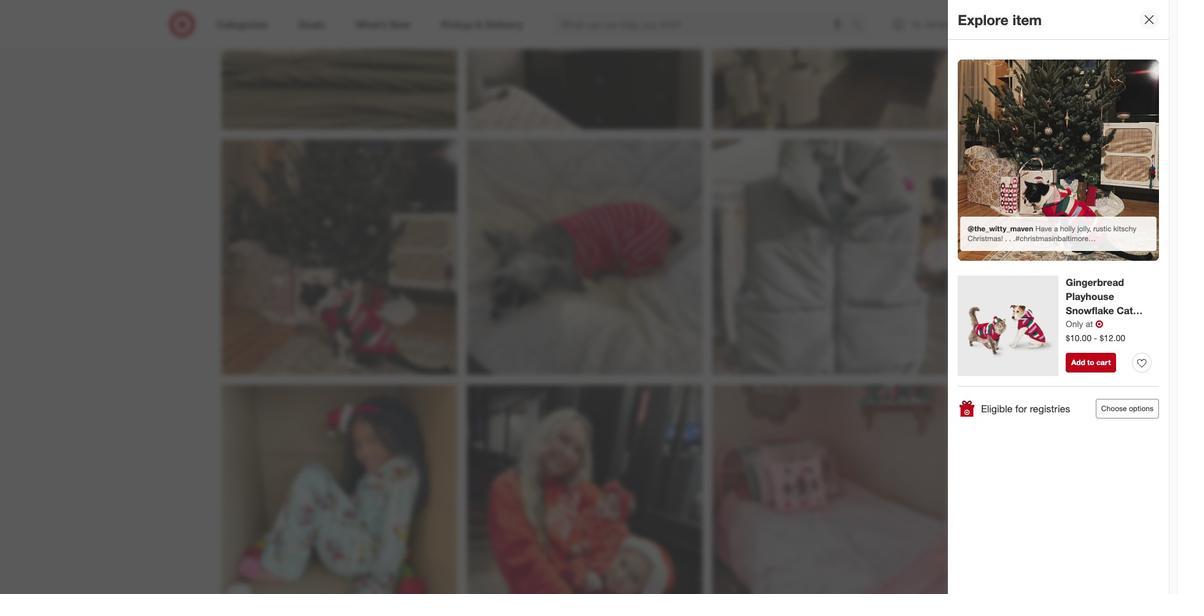 Task type: locate. For each thing, give the bounding box(es) containing it.
gingerbread
[[1066, 276, 1124, 288]]

search
[[846, 19, 876, 32]]

choose options button
[[1096, 399, 1159, 419]]

only at ¬
[[1066, 318, 1104, 330]]

1 user image by @alexandhome image from the left
[[221, 0, 457, 129]]

0 horizontal spatial user image by @alexandhome image
[[221, 0, 457, 129]]

eligible for registries
[[981, 402, 1070, 415]]

explore
[[958, 11, 1009, 28]]

choose
[[1101, 404, 1127, 413]]

- right hoodie
[[1144, 318, 1148, 330]]

registries
[[1030, 402, 1070, 415]]

0 vertical spatial -
[[1144, 318, 1148, 330]]

3 user image by @alexandhome image from the left
[[712, 0, 948, 129]]

- down dog
[[1094, 332, 1097, 343]]

user image by @alexandhome image
[[221, 0, 457, 129], [467, 0, 702, 129], [712, 0, 948, 129]]

1 horizontal spatial user image by @the_witty_maven image
[[958, 60, 1159, 261]]

2 user image by @alexandhome image from the left
[[467, 0, 702, 129]]

user image by @targetdealfinder image
[[712, 139, 948, 375]]

options
[[1129, 404, 1154, 413]]

cart
[[1097, 358, 1111, 367]]

search button
[[846, 11, 876, 41]]

1 vertical spatial -
[[1094, 332, 1097, 343]]

explore item
[[958, 11, 1042, 28]]

-
[[1144, 318, 1148, 330], [1094, 332, 1097, 343]]

add to cart button
[[1066, 353, 1117, 373]]

user image by @the_witty_maven image
[[958, 60, 1159, 261], [221, 139, 457, 375]]

user image by @tiina.marie image
[[221, 385, 457, 594]]

¬
[[1096, 318, 1104, 330]]

playhouse
[[1066, 290, 1114, 302]]

eligible
[[981, 402, 1013, 415]]

explore item dialog
[[948, 0, 1178, 594]]

user image by @the_witty_maven image inside explore item dialog
[[958, 60, 1159, 261]]

add to cart
[[1071, 358, 1111, 367]]

and
[[1066, 318, 1084, 330]]

What can we help you find? suggestions appear below search field
[[553, 11, 855, 38]]

1 horizontal spatial -
[[1144, 318, 1148, 330]]

$10.00 - $12.00
[[1066, 332, 1126, 343]]

@the_witty_maven button
[[958, 60, 1159, 261]]

- inside gingerbread playhouse snowflake cat and dog hoodie - wondershop™
[[1144, 318, 1148, 330]]

snowflake
[[1066, 304, 1114, 316]]

1 horizontal spatial user image by @alexandhome image
[[467, 0, 702, 129]]

2 horizontal spatial user image by @alexandhome image
[[712, 0, 948, 129]]



Task type: vqa. For each thing, say whether or not it's contained in the screenshot.
User Image By @Thelegiitnikki
yes



Task type: describe. For each thing, give the bounding box(es) containing it.
only
[[1066, 318, 1083, 329]]

$12.00
[[1100, 332, 1126, 343]]

to
[[1088, 358, 1095, 367]]

gingerbread playhouse snowflake cat and dog hoodie - wondershop™ link
[[1066, 276, 1152, 345]]

$10.00
[[1066, 332, 1092, 343]]

at
[[1086, 318, 1093, 329]]

cat
[[1117, 304, 1133, 316]]

hoodie
[[1108, 318, 1142, 330]]

add
[[1071, 358, 1085, 367]]

for
[[1016, 402, 1027, 415]]

user image by @myfarmflowerhome image
[[712, 385, 948, 594]]

@the_witty_maven
[[968, 224, 1033, 233]]

user image by @oliveschnauzer_ image
[[467, 139, 702, 375]]

0 horizontal spatial user image by @the_witty_maven image
[[221, 139, 457, 375]]

0 horizontal spatial -
[[1094, 332, 1097, 343]]

dog
[[1086, 318, 1106, 330]]

gingerbread playhouse snowflake cat and dog hoodie - wondershop™
[[1066, 276, 1148, 345]]

@the_witty_maven link
[[958, 60, 1159, 261]]

choose options
[[1101, 404, 1154, 413]]

wondershop™
[[1066, 332, 1130, 345]]

item
[[1013, 11, 1042, 28]]

user image by @thelegiitnikki image
[[467, 385, 702, 594]]

gingerbread playhouse snowflake cat and dog hoodie - wondershop™ image
[[958, 276, 1059, 376]]



